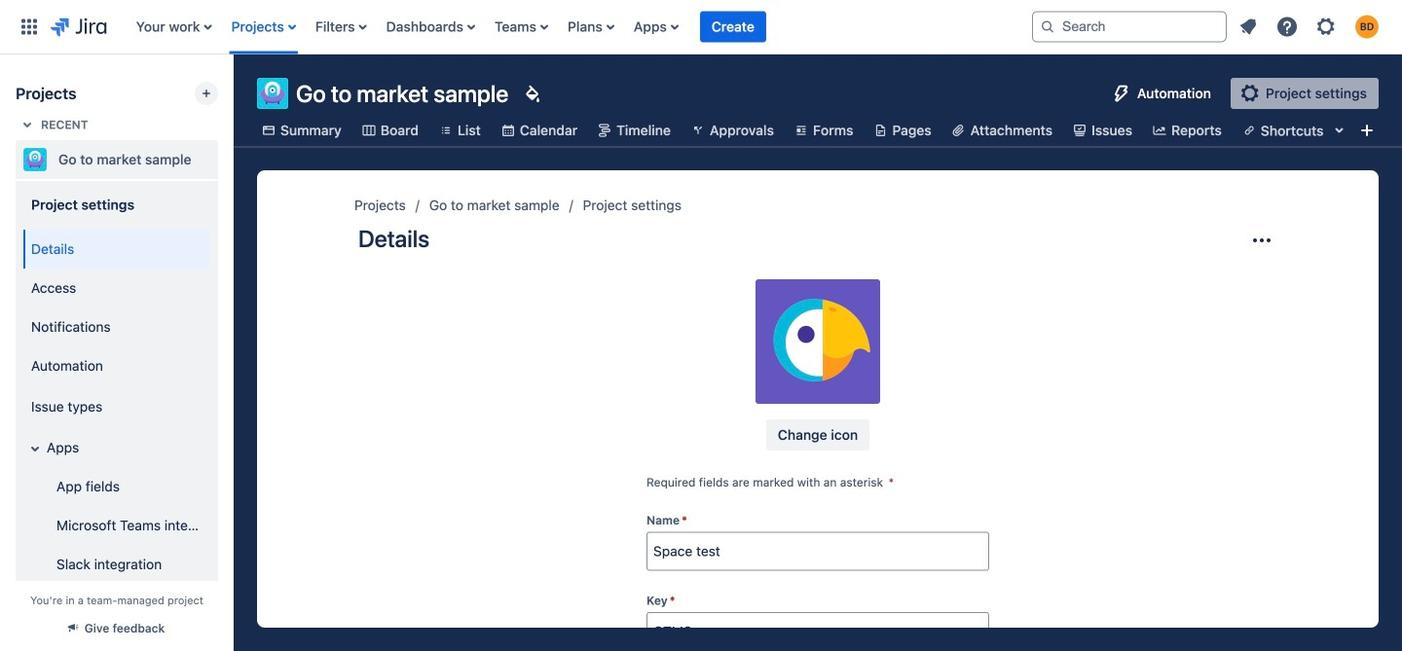 Task type: vqa. For each thing, say whether or not it's contained in the screenshot.
Due Date: 06 June 2024 image
no



Task type: locate. For each thing, give the bounding box(es) containing it.
0 horizontal spatial list
[[126, 0, 1017, 54]]

None search field
[[1032, 11, 1227, 42]]

2 group from the top
[[19, 224, 210, 590]]

collapse recent projects image
[[16, 113, 39, 136]]

automation image
[[1110, 82, 1134, 105]]

sidebar navigation image
[[212, 78, 255, 117]]

None field
[[648, 534, 989, 569], [648, 615, 989, 650], [648, 534, 989, 569], [648, 615, 989, 650]]

group
[[19, 179, 210, 596], [19, 224, 210, 590]]

project view element
[[234, 113, 1402, 148]]

list
[[126, 0, 1017, 54], [1231, 9, 1391, 44]]

1 horizontal spatial list
[[1231, 9, 1391, 44]]

expand image
[[23, 437, 47, 461]]

tab list
[[234, 113, 1356, 148]]

banner
[[0, 0, 1402, 55]]

list item
[[700, 0, 766, 54]]

notifications image
[[1237, 15, 1260, 38]]

1 group from the top
[[19, 179, 210, 596]]

help image
[[1276, 15, 1299, 38]]

jira image
[[51, 15, 107, 38], [51, 15, 107, 38]]

add to starred image
[[212, 148, 236, 171]]

create project image
[[199, 86, 214, 101]]



Task type: describe. For each thing, give the bounding box(es) containing it.
search image
[[1040, 19, 1056, 35]]

appswitcher icon image
[[18, 15, 41, 38]]

set project background image
[[520, 82, 544, 105]]

Search field
[[1032, 11, 1227, 42]]

project avatar image
[[756, 280, 880, 404]]

settings image
[[1315, 15, 1338, 38]]

primary element
[[12, 0, 1017, 54]]

your profile and settings image
[[1356, 15, 1379, 38]]



